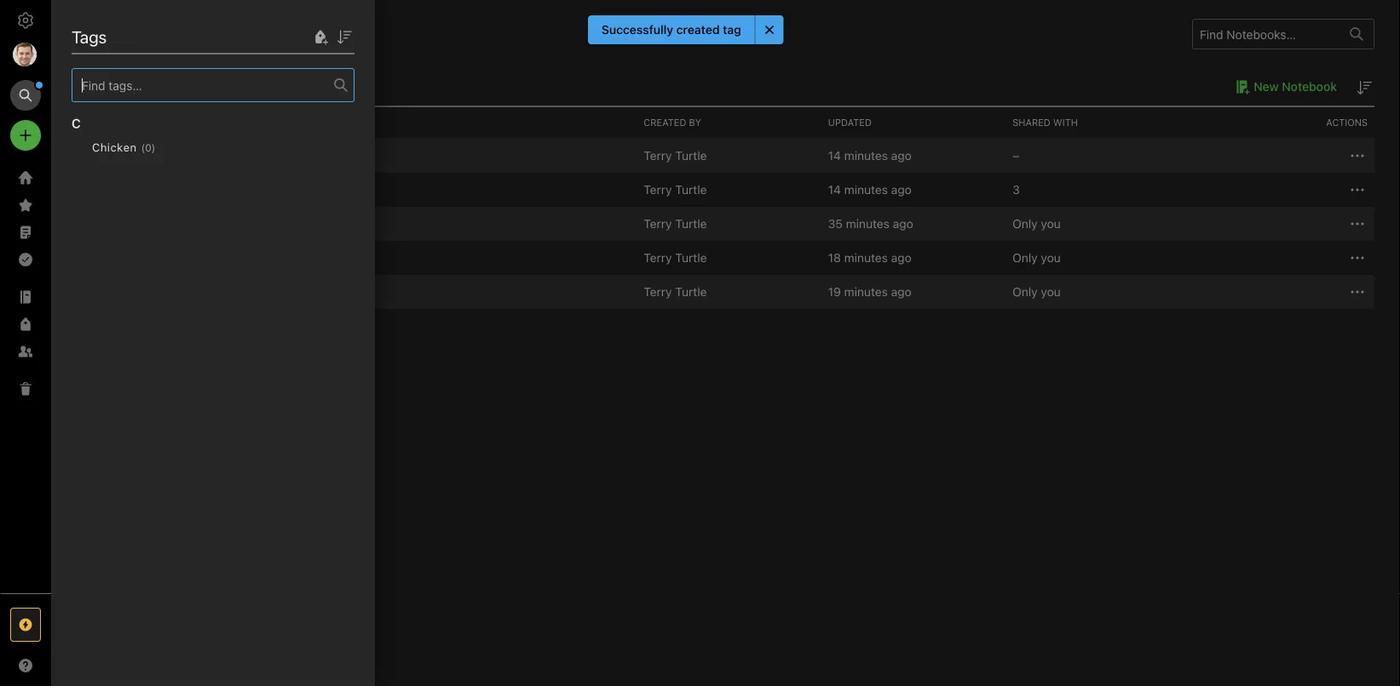 Task type: describe. For each thing, give the bounding box(es) containing it.
account image
[[13, 43, 37, 66]]

actions
[[1326, 117, 1368, 128]]

minutes for the things to do "row" at the top of page
[[846, 217, 890, 231]]

notebook
[[86, 79, 143, 94]]

settings image
[[15, 10, 36, 31]]

you for 18 minutes ago
[[1041, 251, 1061, 265]]

18 minutes ago
[[828, 251, 912, 265]]

tag actions image
[[155, 141, 183, 154]]

Tag actions field
[[155, 138, 183, 157]]

terry for the things to do "row" at the top of page
[[644, 217, 672, 231]]

14 for 3
[[828, 183, 841, 197]]

minutes right 18 at the right top
[[844, 251, 888, 265]]

created
[[677, 23, 720, 37]]

4 terry from the top
[[644, 251, 672, 265]]

3
[[1013, 183, 1020, 197]]

turtle for first notebook row
[[675, 149, 707, 163]]

14 minutes ago for 3
[[828, 183, 912, 197]]

created by button
[[637, 107, 821, 138]]

only for 35 minutes ago
[[1013, 217, 1038, 231]]

new
[[1254, 80, 1279, 94]]

tag
[[723, 23, 741, 37]]

only you for 19 minutes ago
[[1013, 285, 1061, 299]]

2 untitled row from the top
[[77, 275, 1375, 309]]

ago for the things to do "row" at the top of page
[[893, 217, 913, 231]]

minutes for my journey to the center of the earth row
[[844, 183, 888, 197]]

upgrade image
[[15, 615, 36, 636]]

only for 18 minutes ago
[[1013, 251, 1038, 265]]

notebook for first notebook
[[156, 149, 210, 163]]

created by
[[644, 117, 701, 128]]

chicken ( 0 )
[[92, 141, 155, 154]]

c
[[72, 116, 81, 131]]

5 terry turtle from the top
[[644, 285, 707, 299]]

turtle for my journey to the center of the earth row
[[675, 183, 707, 197]]

WHAT'S NEW field
[[0, 653, 51, 680]]

ago for first notebook row
[[891, 149, 912, 163]]

notebook for new notebook
[[1282, 80, 1337, 94]]

by
[[689, 117, 701, 128]]

first notebook
[[129, 149, 210, 163]]

19
[[828, 285, 841, 299]]

Find tags… text field
[[72, 74, 334, 97]]

new notebook
[[1254, 80, 1337, 94]]

ago for second untitled row
[[891, 285, 912, 299]]

ago for my journey to the center of the earth row
[[891, 183, 912, 197]]

notebooks element
[[51, 0, 1400, 687]]

14 for –
[[828, 149, 841, 163]]

sort options image
[[334, 27, 355, 47]]

4 terry turtle from the top
[[644, 251, 707, 265]]

shared with button
[[1006, 107, 1190, 138]]

terry turtle for my journey to the center of the earth row
[[644, 183, 707, 197]]

successfully
[[602, 23, 673, 37]]

only you for 18 minutes ago
[[1013, 251, 1061, 265]]



Task type: vqa. For each thing, say whether or not it's contained in the screenshot.


Task type: locate. For each thing, give the bounding box(es) containing it.
14 minutes ago
[[828, 149, 912, 163], [828, 183, 912, 197]]

ago inside the things to do "row"
[[893, 217, 913, 231]]

14 minutes ago down "updated"
[[828, 149, 912, 163]]

)
[[152, 142, 155, 154]]

terry
[[644, 149, 672, 163], [644, 183, 672, 197], [644, 217, 672, 231], [644, 251, 672, 265], [644, 285, 672, 299]]

2 14 from the top
[[828, 183, 841, 197]]

only you
[[1013, 217, 1061, 231], [1013, 251, 1061, 265], [1013, 285, 1061, 299]]

(
[[141, 142, 145, 154]]

click to expand image
[[44, 655, 57, 676]]

first
[[129, 149, 153, 163]]

home image
[[15, 168, 36, 188]]

14 inside first notebook row
[[828, 149, 841, 163]]

with
[[1053, 117, 1078, 128]]

shared
[[1013, 117, 1051, 128]]

you
[[1041, 217, 1061, 231], [1041, 251, 1061, 265], [1041, 285, 1061, 299]]

things to do row
[[77, 207, 1375, 241]]

2 turtle from the top
[[675, 183, 707, 197]]

1 vertical spatial 14 minutes ago
[[828, 183, 912, 197]]

1 vertical spatial you
[[1041, 251, 1061, 265]]

–
[[1013, 149, 1020, 163]]

14 minutes ago inside first notebook row
[[828, 149, 912, 163]]

minutes
[[844, 149, 888, 163], [844, 183, 888, 197], [846, 217, 890, 231], [844, 251, 888, 265], [844, 285, 888, 299]]

2 only from the top
[[1013, 251, 1038, 265]]

only you for 35 minutes ago
[[1013, 217, 1061, 231]]

actions button
[[1190, 107, 1375, 138]]

terry inside first notebook row
[[644, 149, 672, 163]]

terry for my journey to the center of the earth row
[[644, 183, 672, 197]]

notebook inside row
[[156, 149, 210, 163]]

14 up 35
[[828, 183, 841, 197]]

turtle for the things to do "row" at the top of page
[[675, 217, 707, 231]]

terry turtle inside first notebook row
[[644, 149, 707, 163]]

2 you from the top
[[1041, 251, 1061, 265]]

turtle
[[675, 149, 707, 163], [675, 183, 707, 197], [675, 217, 707, 231], [675, 251, 707, 265], [675, 285, 707, 299]]

19 minutes ago
[[828, 285, 912, 299]]

ago up 35 minutes ago
[[891, 183, 912, 197]]

new notebook button
[[1230, 77, 1337, 97]]

3 turtle from the top
[[675, 217, 707, 231]]

1 vertical spatial 14
[[828, 183, 841, 197]]

2 terry turtle from the top
[[644, 183, 707, 197]]

Account field
[[0, 38, 51, 72]]

minutes for first notebook row
[[844, 149, 888, 163]]

turtle inside my journey to the center of the earth row
[[675, 183, 707, 197]]

minutes right 35
[[846, 217, 890, 231]]

terry inside my journey to the center of the earth row
[[644, 183, 672, 197]]

minutes down "updated"
[[844, 149, 888, 163]]

0 vertical spatial 14 minutes ago
[[828, 149, 912, 163]]

ago inside first notebook row
[[891, 149, 912, 163]]

row group containing terry turtle
[[77, 139, 1375, 309]]

successfully created tag
[[602, 23, 741, 37]]

minutes inside first notebook row
[[844, 149, 888, 163]]

arrow image
[[84, 146, 104, 166]]

only
[[1013, 217, 1038, 231], [1013, 251, 1038, 265], [1013, 285, 1038, 299]]

1 horizontal spatial notebook
[[1282, 80, 1337, 94]]

5 turtle from the top
[[675, 285, 707, 299]]

14
[[828, 149, 841, 163], [828, 183, 841, 197]]

row group
[[77, 139, 1375, 309]]

1 14 from the top
[[828, 149, 841, 163]]

row group inside notebooks element
[[77, 139, 1375, 309]]

terry turtle inside the things to do "row"
[[644, 217, 707, 231]]

shared with
[[1013, 117, 1078, 128]]

1 only you from the top
[[1013, 217, 1061, 231]]

first notebook row
[[77, 139, 1375, 173]]

minutes inside the things to do "row"
[[846, 217, 890, 231]]

terry turtle inside my journey to the center of the earth row
[[644, 183, 707, 197]]

only for 19 minutes ago
[[1013, 285, 1038, 299]]

1 only from the top
[[1013, 217, 1038, 231]]

untitled row
[[77, 241, 1375, 275], [77, 275, 1375, 309]]

2 only you from the top
[[1013, 251, 1061, 265]]

terry turtle for the things to do "row" at the top of page
[[644, 217, 707, 231]]

terry inside the things to do "row"
[[644, 217, 672, 231]]

created
[[644, 117, 686, 128]]

14 minutes ago inside my journey to the center of the earth row
[[828, 183, 912, 197]]

first notebook button
[[104, 146, 235, 166]]

1 vertical spatial only you
[[1013, 251, 1061, 265]]

minutes right the 19
[[844, 285, 888, 299]]

turtle inside the things to do "row"
[[675, 217, 707, 231]]

notebook right new in the top of the page
[[1282, 80, 1337, 94]]

2 terry from the top
[[644, 183, 672, 197]]

1 terry from the top
[[644, 149, 672, 163]]

only you inside the things to do "row"
[[1013, 217, 1061, 231]]

ago down 35 minutes ago
[[891, 251, 912, 265]]

turtle for second untitled row from the bottom of the row group containing terry turtle
[[675, 251, 707, 265]]

35
[[828, 217, 843, 231]]

chicken
[[92, 141, 137, 154]]

minutes up 35 minutes ago
[[844, 183, 888, 197]]

ago down 18 minutes ago
[[891, 285, 912, 299]]

notebook
[[1282, 80, 1337, 94], [156, 149, 210, 163]]

minutes inside my journey to the center of the earth row
[[844, 183, 888, 197]]

Sort field
[[334, 26, 355, 47]]

35 minutes ago
[[828, 217, 913, 231]]

turtle for second untitled row
[[675, 285, 707, 299]]

terry turtle
[[644, 149, 707, 163], [644, 183, 707, 197], [644, 217, 707, 231], [644, 251, 707, 265], [644, 285, 707, 299]]

0 horizontal spatial notebook
[[156, 149, 210, 163]]

updated button
[[821, 107, 1006, 138]]

untitled row down my journey to the center of the earth row
[[77, 241, 1375, 275]]

you for 19 minutes ago
[[1041, 285, 1061, 299]]

ago up 18 minutes ago
[[893, 217, 913, 231]]

1 notebook
[[77, 79, 143, 94]]

14 inside my journey to the center of the earth row
[[828, 183, 841, 197]]

2 vertical spatial only
[[1013, 285, 1038, 299]]

1
[[77, 79, 83, 94]]

ago inside my journey to the center of the earth row
[[891, 183, 912, 197]]

3 terry from the top
[[644, 217, 672, 231]]

14 down "updated"
[[828, 149, 841, 163]]

only inside the things to do "row"
[[1013, 217, 1038, 231]]

you inside the things to do "row"
[[1041, 217, 1061, 231]]

notebooks
[[77, 24, 158, 44]]

create new tag image
[[310, 27, 331, 47]]

tree
[[0, 164, 51, 593]]

14 minutes ago up 35 minutes ago
[[828, 183, 912, 197]]

updated
[[828, 117, 872, 128]]

turtle inside first notebook row
[[675, 149, 707, 163]]

0 vertical spatial notebook
[[1282, 80, 1337, 94]]

1 vertical spatial only
[[1013, 251, 1038, 265]]

Find Notebooks… text field
[[1193, 20, 1340, 48]]

terry turtle for first notebook row
[[644, 149, 707, 163]]

you for 35 minutes ago
[[1041, 217, 1061, 231]]

c row group
[[72, 102, 368, 184]]

0 vertical spatial you
[[1041, 217, 1061, 231]]

1 you from the top
[[1041, 217, 1061, 231]]

1 14 minutes ago from the top
[[828, 149, 912, 163]]

ago for second untitled row from the bottom of the row group containing terry turtle
[[891, 251, 912, 265]]

0 vertical spatial only
[[1013, 217, 1038, 231]]

14 minutes ago for –
[[828, 149, 912, 163]]

tags
[[72, 26, 107, 46]]

ago down updated button
[[891, 149, 912, 163]]

ago
[[891, 149, 912, 163], [891, 183, 912, 197], [893, 217, 913, 231], [891, 251, 912, 265], [891, 285, 912, 299]]

my journey to the center of the earth row
[[77, 173, 1375, 207]]

3 you from the top
[[1041, 285, 1061, 299]]

2 vertical spatial you
[[1041, 285, 1061, 299]]

0
[[145, 142, 152, 154]]

untitled row down the things to do "row" at the top of page
[[77, 275, 1375, 309]]

terry for first notebook row
[[644, 149, 672, 163]]

3 only you from the top
[[1013, 285, 1061, 299]]

notebook right )
[[156, 149, 210, 163]]

1 vertical spatial notebook
[[156, 149, 210, 163]]

1 terry turtle from the top
[[644, 149, 707, 163]]

2 14 minutes ago from the top
[[828, 183, 912, 197]]

18
[[828, 251, 841, 265]]

2 vertical spatial only you
[[1013, 285, 1061, 299]]

1 turtle from the top
[[675, 149, 707, 163]]

3 terry turtle from the top
[[644, 217, 707, 231]]

5 terry from the top
[[644, 285, 672, 299]]

4 turtle from the top
[[675, 251, 707, 265]]

0 vertical spatial only you
[[1013, 217, 1061, 231]]

0 vertical spatial 14
[[828, 149, 841, 163]]

3 only from the top
[[1013, 285, 1038, 299]]

1 untitled row from the top
[[77, 241, 1375, 275]]



